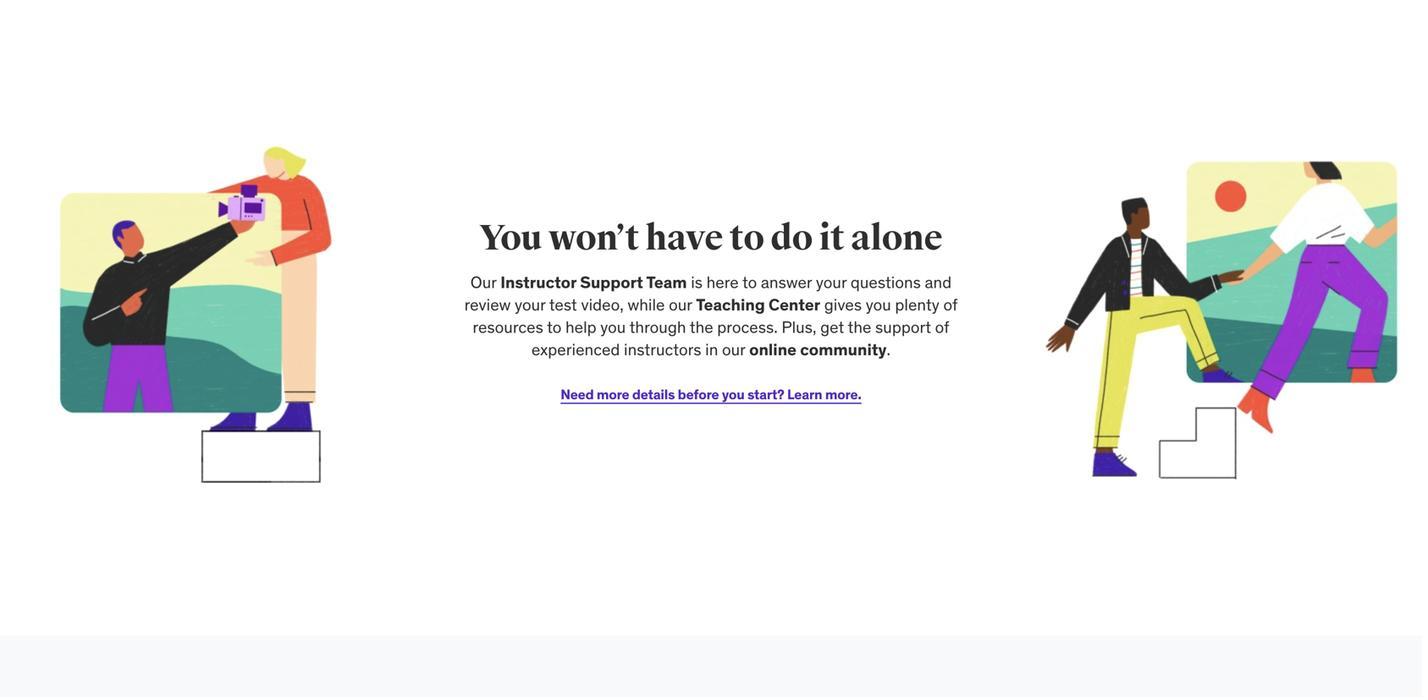 Task type: vqa. For each thing, say whether or not it's contained in the screenshot.
Understand to the top
no



Task type: describe. For each thing, give the bounding box(es) containing it.
resources
[[473, 317, 544, 338]]

need
[[561, 386, 594, 404]]

have
[[646, 216, 723, 260]]

need more details before you start? learn more.
[[561, 386, 862, 404]]

.
[[887, 340, 891, 360]]

details
[[632, 386, 675, 404]]

0 vertical spatial of
[[944, 295, 958, 315]]

support
[[580, 272, 643, 292]]

0 vertical spatial to
[[730, 216, 764, 260]]

start?
[[748, 386, 785, 404]]

need more details before you start? learn more. link
[[561, 375, 862, 416]]

get
[[821, 317, 844, 338]]

2 the from the left
[[848, 317, 872, 338]]

here
[[707, 272, 739, 292]]

community
[[800, 340, 887, 360]]

alone
[[851, 216, 943, 260]]

online
[[750, 340, 797, 360]]

1 horizontal spatial your
[[816, 272, 847, 292]]

plus,
[[782, 317, 817, 338]]

online community .
[[750, 340, 891, 360]]

answer
[[761, 272, 812, 292]]

teaching center
[[696, 295, 821, 315]]

to inside the "gives you plenty of resources to help you through the process. plus, get the support of experienced instructors in our"
[[547, 317, 562, 338]]

2 vertical spatial you
[[722, 386, 745, 404]]

more
[[597, 386, 630, 404]]

it
[[819, 216, 845, 260]]

gives
[[825, 295, 862, 315]]

is
[[691, 272, 703, 292]]

gives you plenty of resources to help you through the process. plus, get the support of experienced instructors in our
[[473, 295, 958, 360]]

to inside "is here to answer your questions and review your test video, while our"
[[743, 272, 757, 292]]

do
[[771, 216, 813, 260]]

experienced
[[532, 340, 620, 360]]

support
[[876, 317, 932, 338]]

review
[[465, 295, 511, 315]]

our instructor support team
[[471, 272, 687, 292]]

team
[[646, 272, 687, 292]]



Task type: locate. For each thing, give the bounding box(es) containing it.
to down test
[[547, 317, 562, 338]]

2 vertical spatial to
[[547, 317, 562, 338]]

help
[[566, 317, 597, 338]]

our
[[669, 295, 692, 315], [722, 340, 746, 360]]

of
[[944, 295, 958, 315], [935, 317, 950, 338]]

of down plenty
[[935, 317, 950, 338]]

0 horizontal spatial the
[[690, 317, 714, 338]]

you
[[480, 216, 542, 260]]

1 vertical spatial your
[[515, 295, 546, 315]]

process.
[[717, 317, 778, 338]]

you down video, on the top left of the page
[[601, 317, 626, 338]]

you left start? on the right bottom
[[722, 386, 745, 404]]

through
[[630, 317, 686, 338]]

to
[[730, 216, 764, 260], [743, 272, 757, 292], [547, 317, 562, 338]]

instructor
[[501, 272, 577, 292]]

while
[[628, 295, 665, 315]]

our
[[471, 272, 497, 292]]

0 horizontal spatial your
[[515, 295, 546, 315]]

learn
[[787, 386, 823, 404]]

you down questions
[[866, 295, 892, 315]]

our down the team
[[669, 295, 692, 315]]

video,
[[581, 295, 624, 315]]

1 vertical spatial of
[[935, 317, 950, 338]]

our inside the "gives you plenty of resources to help you through the process. plus, get the support of experienced instructors in our"
[[722, 340, 746, 360]]

plenty
[[895, 295, 940, 315]]

0 horizontal spatial our
[[669, 295, 692, 315]]

1 horizontal spatial our
[[722, 340, 746, 360]]

instructors
[[624, 340, 702, 360]]

your
[[816, 272, 847, 292], [515, 295, 546, 315]]

the
[[690, 317, 714, 338], [848, 317, 872, 338]]

the up the in
[[690, 317, 714, 338]]

is here to answer your questions and review your test video, while our
[[465, 272, 952, 315]]

won't
[[549, 216, 639, 260]]

our right the in
[[722, 340, 746, 360]]

in
[[706, 340, 718, 360]]

questions
[[851, 272, 921, 292]]

our inside "is here to answer your questions and review your test video, while our"
[[669, 295, 692, 315]]

1 vertical spatial to
[[743, 272, 757, 292]]

1 vertical spatial our
[[722, 340, 746, 360]]

0 vertical spatial our
[[669, 295, 692, 315]]

to left the do
[[730, 216, 764, 260]]

you
[[866, 295, 892, 315], [601, 317, 626, 338], [722, 386, 745, 404]]

0 horizontal spatial you
[[601, 317, 626, 338]]

0 vertical spatial your
[[816, 272, 847, 292]]

0 vertical spatial you
[[866, 295, 892, 315]]

before
[[678, 386, 719, 404]]

and
[[925, 272, 952, 292]]

to up teaching center
[[743, 272, 757, 292]]

1 the from the left
[[690, 317, 714, 338]]

your up gives
[[816, 272, 847, 292]]

test
[[549, 295, 577, 315]]

center
[[769, 295, 821, 315]]

of down and
[[944, 295, 958, 315]]

more.
[[825, 386, 862, 404]]

1 vertical spatial you
[[601, 317, 626, 338]]

your down instructor
[[515, 295, 546, 315]]

1 horizontal spatial you
[[722, 386, 745, 404]]

you won't have to do it alone
[[480, 216, 943, 260]]

the right get
[[848, 317, 872, 338]]

teaching
[[696, 295, 765, 315]]

2 horizontal spatial you
[[866, 295, 892, 315]]

1 horizontal spatial the
[[848, 317, 872, 338]]



